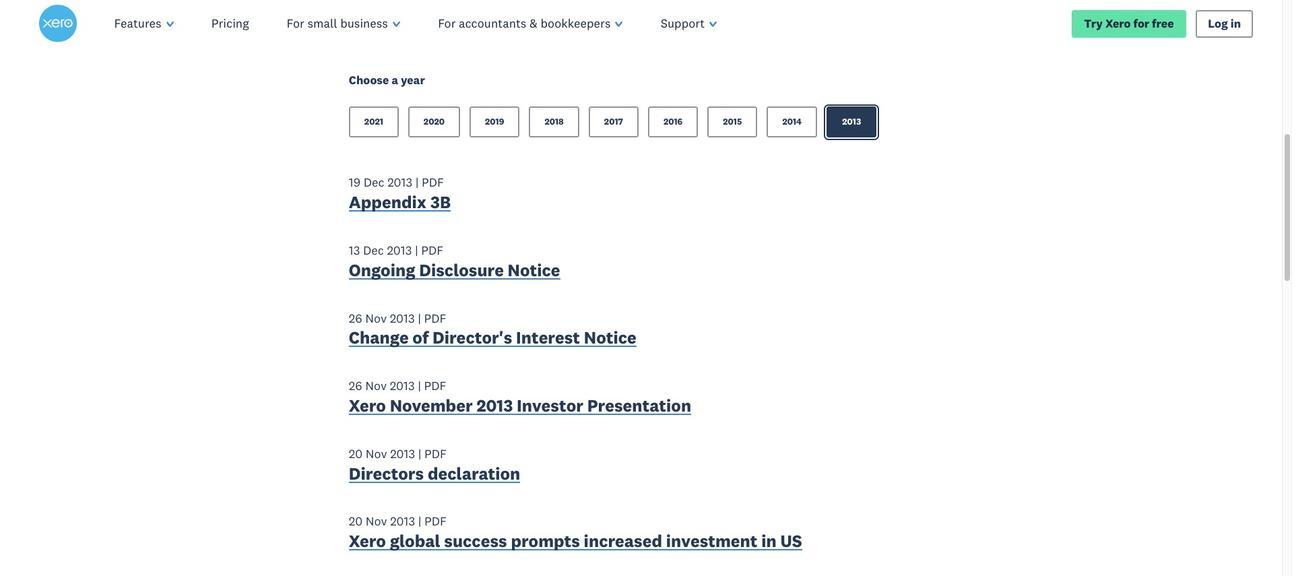 Task type: describe. For each thing, give the bounding box(es) containing it.
for for for small business
[[287, 15, 304, 31]]

november
[[390, 395, 473, 416]]

bookkeepers
[[541, 15, 611, 31]]

2015
[[723, 116, 742, 128]]

for accountants & bookkeepers
[[438, 15, 611, 31]]

| for global
[[418, 514, 421, 529]]

for for for accountants & bookkeepers
[[438, 15, 456, 31]]

notice inside 13 dec 2013 | pdf ongoing disclosure notice
[[508, 259, 560, 281]]

nov for xero november 2013 investor presentation
[[365, 378, 387, 394]]

2019 button
[[470, 107, 520, 138]]

investor
[[517, 395, 583, 416]]

small
[[308, 15, 337, 31]]

pdf for global
[[424, 514, 447, 529]]

appendix
[[349, 191, 427, 213]]

| for of
[[418, 310, 421, 326]]

pdf for disclosure
[[421, 243, 443, 258]]

2013 button
[[827, 107, 877, 138]]

| for 3b
[[415, 175, 419, 190]]

ongoing
[[349, 259, 415, 281]]

nov for change of director's interest notice
[[365, 310, 387, 326]]

0 vertical spatial in
[[1231, 16, 1241, 31]]

| for disclosure
[[415, 243, 418, 258]]

2013 left 'investor'
[[477, 395, 513, 416]]

2016 button
[[648, 107, 698, 138]]

0 vertical spatial xero
[[1105, 16, 1131, 31]]

for accountants & bookkeepers button
[[419, 0, 642, 47]]

global
[[390, 530, 440, 552]]

nov for xero global success prompts increased investment in us
[[366, 514, 387, 529]]

pdf for 3b
[[422, 175, 444, 190]]

director's
[[433, 327, 512, 349]]

disclosure
[[419, 259, 504, 281]]

pricing
[[211, 15, 249, 31]]

pricing link
[[193, 0, 268, 47]]

2018
[[545, 116, 564, 128]]

3b
[[430, 191, 451, 213]]

2013 for november
[[390, 378, 415, 394]]

2020 button
[[408, 107, 460, 138]]

try xero for free
[[1084, 16, 1174, 31]]

2016
[[664, 116, 683, 128]]

26 for xero
[[349, 378, 362, 394]]

in inside 20 nov 2013 | pdf xero global success prompts increased investment in us
[[761, 530, 777, 552]]

2020
[[424, 116, 445, 128]]

log
[[1208, 16, 1228, 31]]

2017 button
[[589, 107, 639, 138]]

a
[[392, 73, 398, 88]]

| for declaration
[[418, 446, 421, 461]]

2019
[[485, 116, 504, 128]]

choose a year
[[349, 73, 425, 88]]

&
[[530, 15, 538, 31]]

interest
[[516, 327, 580, 349]]

26 nov 2013 | pdf change of director's interest notice
[[349, 310, 636, 349]]

success
[[444, 530, 507, 552]]

26 for change
[[349, 310, 362, 326]]

investment
[[666, 530, 758, 552]]

13 dec 2013 | pdf ongoing disclosure notice
[[349, 243, 560, 281]]

change of director's interest notice link
[[349, 327, 636, 352]]

free
[[1152, 16, 1174, 31]]



Task type: locate. For each thing, give the bounding box(es) containing it.
2 26 from the top
[[349, 378, 362, 394]]

2 vertical spatial xero
[[349, 530, 386, 552]]

dec for appendix
[[364, 175, 384, 190]]

log in
[[1208, 16, 1241, 31]]

1 vertical spatial in
[[761, 530, 777, 552]]

26 nov 2013 | pdf xero november 2013 investor presentation
[[349, 378, 691, 416]]

2013 up of
[[390, 310, 415, 326]]

26 inside the 26 nov 2013 | pdf change of director's interest notice
[[349, 310, 362, 326]]

20 for directors
[[349, 446, 363, 461]]

| up global
[[418, 514, 421, 529]]

| up "november"
[[418, 378, 421, 394]]

2014 button
[[767, 107, 817, 138]]

xero inside 26 nov 2013 | pdf xero november 2013 investor presentation
[[349, 395, 386, 416]]

0 vertical spatial notice
[[508, 259, 560, 281]]

pdf inside 26 nov 2013 | pdf xero november 2013 investor presentation
[[424, 378, 446, 394]]

pdf inside 20 nov 2013 | pdf xero global success prompts increased investment in us
[[424, 514, 447, 529]]

0 horizontal spatial in
[[761, 530, 777, 552]]

in right log
[[1231, 16, 1241, 31]]

2015 button
[[708, 107, 758, 138]]

pdf up global
[[424, 514, 447, 529]]

1 26 from the top
[[349, 310, 362, 326]]

xero left for
[[1105, 16, 1131, 31]]

pdf up "november"
[[424, 378, 446, 394]]

2014
[[782, 116, 802, 128]]

log in link
[[1196, 10, 1253, 37]]

xero november 2013 investor presentation link
[[349, 395, 691, 419]]

2013 for declaration
[[390, 446, 415, 461]]

notice inside the 26 nov 2013 | pdf change of director's interest notice
[[584, 327, 636, 349]]

1 vertical spatial xero
[[349, 395, 386, 416]]

dec
[[364, 175, 384, 190], [363, 243, 384, 258]]

2013 for global
[[390, 514, 415, 529]]

xero inside 20 nov 2013 | pdf xero global success prompts increased investment in us
[[349, 530, 386, 552]]

1 horizontal spatial notice
[[584, 327, 636, 349]]

| for november
[[418, 378, 421, 394]]

pdf inside 13 dec 2013 | pdf ongoing disclosure notice
[[421, 243, 443, 258]]

2 for from the left
[[438, 15, 456, 31]]

for small business
[[287, 15, 388, 31]]

nov inside the 26 nov 2013 | pdf change of director's interest notice
[[365, 310, 387, 326]]

2013 up ongoing
[[387, 243, 412, 258]]

| inside 13 dec 2013 | pdf ongoing disclosure notice
[[415, 243, 418, 258]]

pdf up directors declaration link
[[424, 446, 447, 461]]

0 vertical spatial dec
[[364, 175, 384, 190]]

1 horizontal spatial in
[[1231, 16, 1241, 31]]

nov
[[365, 310, 387, 326], [365, 378, 387, 394], [366, 446, 387, 461], [366, 514, 387, 529]]

in
[[1231, 16, 1241, 31], [761, 530, 777, 552]]

pdf for declaration
[[424, 446, 447, 461]]

for left small on the top of the page
[[287, 15, 304, 31]]

2013 inside 20 nov 2013 | pdf xero global success prompts increased investment in us
[[390, 514, 415, 529]]

1 20 from the top
[[349, 446, 363, 461]]

20 for xero
[[349, 514, 363, 529]]

20 inside 20 nov 2013 | pdf xero global success prompts increased investment in us
[[349, 514, 363, 529]]

in left us
[[761, 530, 777, 552]]

us
[[780, 530, 802, 552]]

directors declaration link
[[349, 463, 520, 487]]

1 vertical spatial 20
[[349, 514, 363, 529]]

20 up 'directors'
[[349, 446, 363, 461]]

pdf inside 20 nov 2013 | pdf directors declaration
[[424, 446, 447, 461]]

xero global success prompts increased investment in us link
[[349, 530, 802, 555]]

support
[[661, 15, 705, 31]]

2013 inside 19 dec 2013 | pdf appendix 3b
[[387, 175, 412, 190]]

2013 right 2014
[[842, 116, 861, 128]]

year
[[401, 73, 425, 88]]

support button
[[642, 0, 736, 47]]

1 nov from the top
[[365, 310, 387, 326]]

dec for ongoing
[[363, 243, 384, 258]]

xero for xero global success prompts increased investment in us
[[349, 530, 386, 552]]

2018 button
[[529, 107, 579, 138]]

prompts
[[511, 530, 580, 552]]

| up of
[[418, 310, 421, 326]]

3 nov from the top
[[366, 446, 387, 461]]

0 horizontal spatial for
[[287, 15, 304, 31]]

|
[[415, 175, 419, 190], [415, 243, 418, 258], [418, 310, 421, 326], [418, 378, 421, 394], [418, 446, 421, 461], [418, 514, 421, 529]]

nov down 'directors'
[[366, 514, 387, 529]]

pdf inside 19 dec 2013 | pdf appendix 3b
[[422, 175, 444, 190]]

1 vertical spatial dec
[[363, 243, 384, 258]]

dec right 19
[[364, 175, 384, 190]]

declaration
[[428, 463, 520, 484]]

2013 inside the 26 nov 2013 | pdf change of director's interest notice
[[390, 310, 415, 326]]

2013 inside 13 dec 2013 | pdf ongoing disclosure notice
[[387, 243, 412, 258]]

2013 up appendix 3b link
[[387, 175, 412, 190]]

2013 up "november"
[[390, 378, 415, 394]]

dec inside 19 dec 2013 | pdf appendix 3b
[[364, 175, 384, 190]]

2021 button
[[349, 107, 399, 138]]

2013 inside 20 nov 2013 | pdf directors declaration
[[390, 446, 415, 461]]

ongoing disclosure notice link
[[349, 259, 560, 284]]

| inside 26 nov 2013 | pdf xero november 2013 investor presentation
[[418, 378, 421, 394]]

1 vertical spatial notice
[[584, 327, 636, 349]]

presentation
[[587, 395, 691, 416]]

26 inside 26 nov 2013 | pdf xero november 2013 investor presentation
[[349, 378, 362, 394]]

pdf inside the 26 nov 2013 | pdf change of director's interest notice
[[424, 310, 446, 326]]

20 down 'directors'
[[349, 514, 363, 529]]

0 vertical spatial 20
[[349, 446, 363, 461]]

nov up change
[[365, 310, 387, 326]]

nov down change
[[365, 378, 387, 394]]

| inside the 26 nov 2013 | pdf change of director's interest notice
[[418, 310, 421, 326]]

pdf for november
[[424, 378, 446, 394]]

2017
[[604, 116, 623, 128]]

26 up change
[[349, 310, 362, 326]]

pdf up ongoing disclosure notice link
[[421, 243, 443, 258]]

directors
[[349, 463, 424, 484]]

features button
[[95, 0, 193, 47]]

for small business button
[[268, 0, 419, 47]]

20 nov 2013 | pdf directors declaration
[[349, 446, 520, 484]]

xero homepage image
[[39, 5, 76, 42]]

dec inside 13 dec 2013 | pdf ongoing disclosure notice
[[363, 243, 384, 258]]

0 vertical spatial 26
[[349, 310, 362, 326]]

2013 inside button
[[842, 116, 861, 128]]

2 nov from the top
[[365, 378, 387, 394]]

| up appendix 3b link
[[415, 175, 419, 190]]

nov inside 20 nov 2013 | pdf xero global success prompts increased investment in us
[[366, 514, 387, 529]]

for inside dropdown button
[[287, 15, 304, 31]]

choose
[[349, 73, 389, 88]]

features
[[114, 15, 161, 31]]

19 dec 2013 | pdf appendix 3b
[[349, 175, 451, 213]]

20 nov 2013 | pdf xero global success prompts increased investment in us
[[349, 514, 802, 552]]

try
[[1084, 16, 1103, 31]]

business
[[340, 15, 388, 31]]

xero left "november"
[[349, 395, 386, 416]]

increased
[[584, 530, 662, 552]]

xero
[[1105, 16, 1131, 31], [349, 395, 386, 416], [349, 530, 386, 552]]

appendix 3b link
[[349, 191, 451, 216]]

| inside 19 dec 2013 | pdf appendix 3b
[[415, 175, 419, 190]]

2013 up global
[[390, 514, 415, 529]]

0 horizontal spatial notice
[[508, 259, 560, 281]]

26
[[349, 310, 362, 326], [349, 378, 362, 394]]

nov for directors declaration
[[366, 446, 387, 461]]

4 nov from the top
[[366, 514, 387, 529]]

change
[[349, 327, 409, 349]]

for inside dropdown button
[[438, 15, 456, 31]]

for
[[1133, 16, 1149, 31]]

| up ongoing
[[415, 243, 418, 258]]

2013
[[842, 116, 861, 128], [387, 175, 412, 190], [387, 243, 412, 258], [390, 310, 415, 326], [390, 378, 415, 394], [477, 395, 513, 416], [390, 446, 415, 461], [390, 514, 415, 529]]

nov up 'directors'
[[366, 446, 387, 461]]

2013 for of
[[390, 310, 415, 326]]

| inside 20 nov 2013 | pdf xero global success prompts increased investment in us
[[418, 514, 421, 529]]

nov inside 20 nov 2013 | pdf directors declaration
[[366, 446, 387, 461]]

20
[[349, 446, 363, 461], [349, 514, 363, 529]]

20 inside 20 nov 2013 | pdf directors declaration
[[349, 446, 363, 461]]

| inside 20 nov 2013 | pdf directors declaration
[[418, 446, 421, 461]]

for
[[287, 15, 304, 31], [438, 15, 456, 31]]

dec right 13
[[363, 243, 384, 258]]

accountants
[[459, 15, 526, 31]]

pdf up of
[[424, 310, 446, 326]]

2013 for disclosure
[[387, 243, 412, 258]]

1 vertical spatial 26
[[349, 378, 362, 394]]

notice
[[508, 259, 560, 281], [584, 327, 636, 349]]

1 for from the left
[[287, 15, 304, 31]]

19
[[349, 175, 361, 190]]

try xero for free link
[[1072, 10, 1186, 37]]

13
[[349, 243, 360, 258]]

26 down change
[[349, 378, 362, 394]]

nov inside 26 nov 2013 | pdf xero november 2013 investor presentation
[[365, 378, 387, 394]]

of
[[413, 327, 429, 349]]

pdf for of
[[424, 310, 446, 326]]

| up directors declaration link
[[418, 446, 421, 461]]

pdf
[[422, 175, 444, 190], [421, 243, 443, 258], [424, 310, 446, 326], [424, 378, 446, 394], [424, 446, 447, 461], [424, 514, 447, 529]]

xero left global
[[349, 530, 386, 552]]

2 20 from the top
[[349, 514, 363, 529]]

for left accountants in the top left of the page
[[438, 15, 456, 31]]

2013 for 3b
[[387, 175, 412, 190]]

pdf up '3b'
[[422, 175, 444, 190]]

2013 up 'directors'
[[390, 446, 415, 461]]

1 horizontal spatial for
[[438, 15, 456, 31]]

2021
[[364, 116, 383, 128]]

xero for xero november 2013 investor presentation
[[349, 395, 386, 416]]



Task type: vqa. For each thing, say whether or not it's contained in the screenshot.
the bottom 'with'
no



